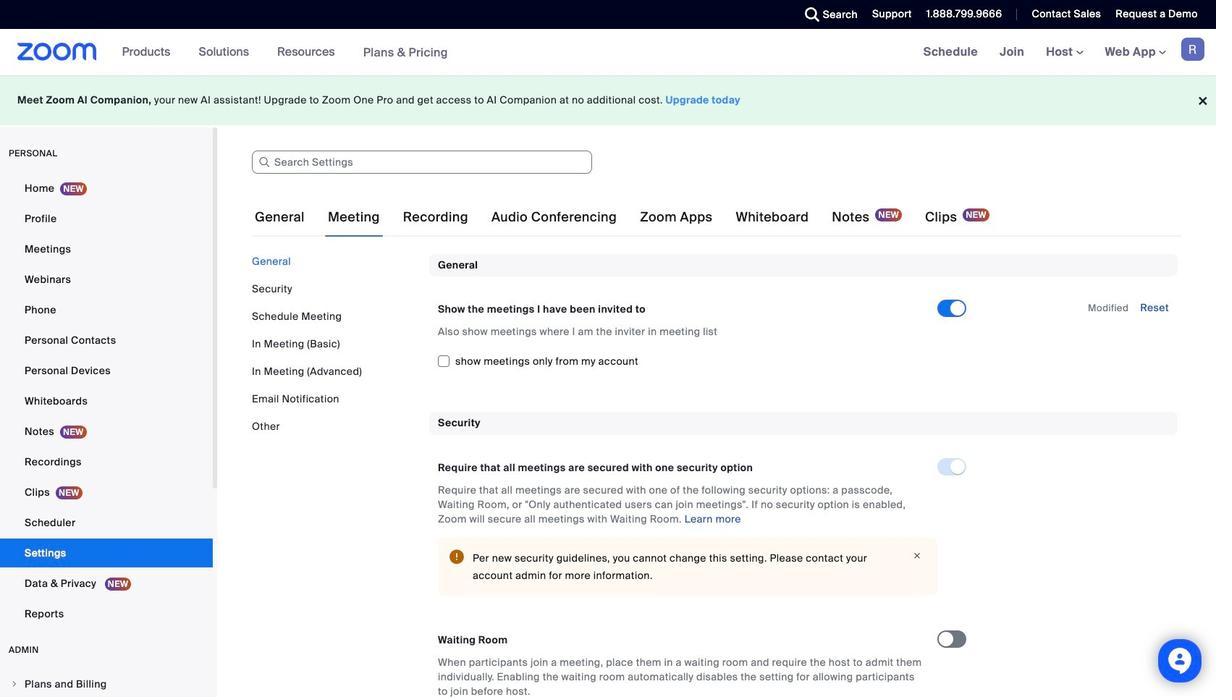 Task type: describe. For each thing, give the bounding box(es) containing it.
alert inside security "element"
[[438, 538, 938, 596]]

product information navigation
[[111, 29, 459, 76]]

Search Settings text field
[[252, 151, 592, 174]]

general element
[[429, 254, 1178, 389]]

right image
[[10, 680, 19, 689]]

warning image
[[450, 549, 464, 564]]

close image
[[909, 549, 926, 563]]



Task type: vqa. For each thing, say whether or not it's contained in the screenshot.
SCHEDULER link
no



Task type: locate. For each thing, give the bounding box(es) containing it.
zoom logo image
[[17, 43, 97, 61]]

profile picture image
[[1182, 38, 1205, 61]]

footer
[[0, 75, 1217, 125]]

alert
[[438, 538, 938, 596]]

menu item
[[0, 671, 213, 697]]

meetings navigation
[[913, 29, 1217, 76]]

personal menu menu
[[0, 174, 213, 630]]

banner
[[0, 29, 1217, 76]]

menu bar
[[252, 254, 419, 434]]

security element
[[429, 412, 1178, 697]]

tabs of my account settings page tab list
[[252, 197, 993, 238]]



